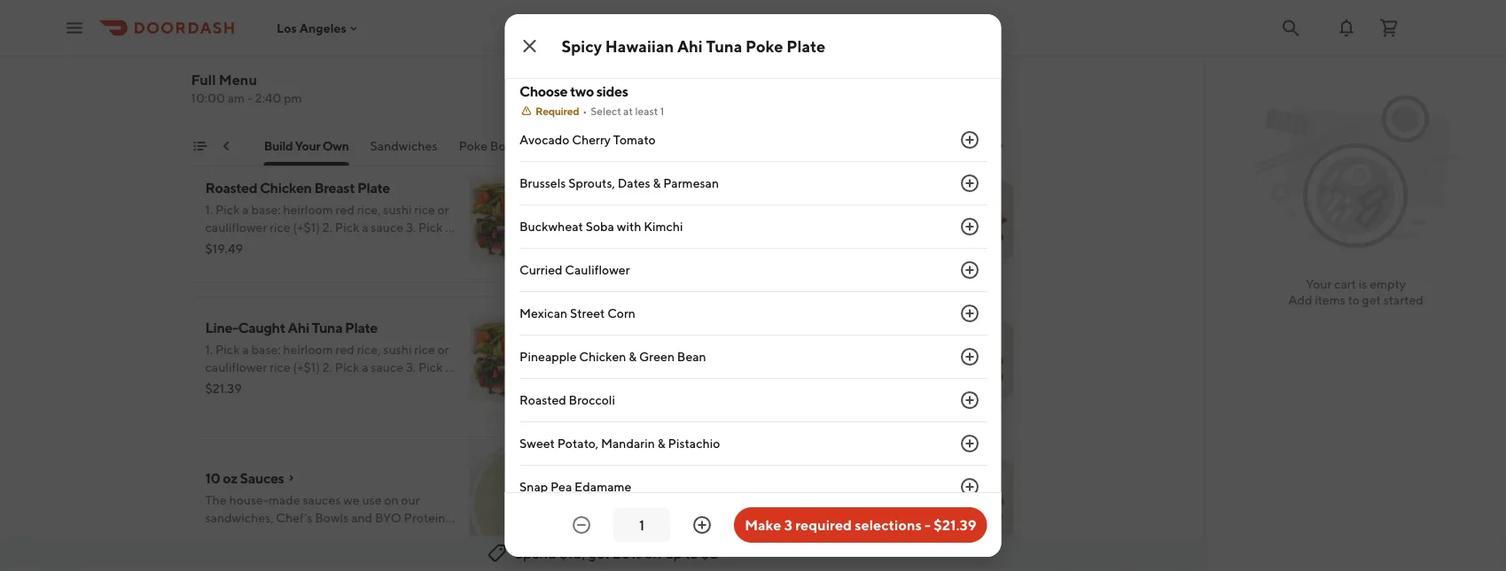 Task type: describe. For each thing, give the bounding box(es) containing it.
items
[[1315, 293, 1346, 308]]

no choice group
[[519, 0, 987, 60]]

two
[[570, 83, 594, 100]]

pea
[[550, 480, 572, 495]]

garlic rosemary flank steak plate image
[[888, 157, 1014, 283]]

0 horizontal spatial $21.39
[[205, 382, 242, 396]]

mandarin
[[601, 437, 655, 451]]

increase quantity by 1 image for mexican street corn
[[959, 303, 980, 325]]

in
[[288, 529, 298, 544]]

add button for ahi tuna avocado poke plate
[[958, 524, 1003, 552]]

pineapple chicken & green bean
[[519, 350, 706, 364]]

add button for line-caught ahi tuna plate
[[539, 384, 585, 412]]

buckwheat
[[519, 219, 583, 234]]

up
[[665, 546, 682, 563]]

$20.79
[[624, 242, 664, 256]]

avocado inside "choose two sides" group
[[519, 133, 569, 147]]

No Choice radio
[[519, 32, 535, 48]]

poke bowls
[[459, 139, 524, 153]]

is
[[1359, 277, 1368, 292]]

0 items, open order cart image
[[1379, 17, 1400, 39]]

•
[[582, 105, 587, 117]]

increase quantity by 1 image for snap pea edamame
[[959, 477, 980, 498]]

use
[[362, 493, 382, 508]]

poke inside button
[[459, 139, 488, 153]]

menu for full
[[219, 71, 257, 88]]

sauces
[[303, 493, 341, 508]]

grilled sustainable salmon plate
[[205, 39, 408, 56]]

oz
[[223, 470, 237, 487]]

increase quantity by 1 image for roasted broccoli
[[959, 390, 980, 411]]

3 inside button
[[785, 517, 793, 534]]

made
[[269, 493, 300, 508]]

combo
[[664, 39, 711, 56]]

hot
[[797, 63, 817, 77]]

build
[[264, 139, 293, 153]]

line-caught ahi tuna plate image
[[470, 297, 595, 423]]

sandwiches button
[[370, 137, 438, 166]]

line-caught ahi tuna plate
[[205, 320, 378, 337]]

bowls for poke bowls
[[490, 139, 524, 153]]

$21.39 inside button
[[934, 517, 977, 534]]

pineapple
[[519, 350, 576, 364]]

parmesan
[[663, 176, 719, 191]]

avocado cherry tomato
[[519, 133, 655, 147]]

select
[[590, 105, 621, 117]]

scroll menu navigation left image
[[219, 139, 234, 153]]

0 vertical spatial your
[[295, 139, 320, 153]]

our inside 3 side combo plate choose from any of our cold or hot (+$1 ea) sides $14.69
[[735, 63, 754, 77]]

mexican street corn
[[519, 306, 635, 321]]

add inside your cart is empty add items to get started
[[1289, 293, 1313, 308]]

los angeles button
[[277, 21, 361, 35]]

& for dates
[[653, 176, 661, 191]]

3 side combo plate choose from any of our cold or hot (+$1 ea) sides $14.69
[[624, 39, 862, 116]]

corn
[[607, 306, 635, 321]]

sides inside 3 side combo plate choose from any of our cold or hot (+$1 ea) sides $14.69
[[624, 80, 652, 95]]

get inside your cart is empty add items to get started
[[1363, 293, 1381, 308]]

garlic
[[624, 180, 661, 196]]

grilled sustainable salmon plate image
[[470, 17, 595, 143]]

chef's inside button
[[545, 139, 582, 153]]

seasonal menu
[[157, 139, 243, 153]]

buckwheat soba with kimchi
[[519, 219, 683, 234]]

$14.69
[[624, 102, 662, 116]]

add for roasted chicken breast plate
[[550, 251, 574, 265]]

with
[[617, 219, 641, 234]]

your inside your cart is empty add items to get started
[[1306, 277, 1332, 292]]

served
[[246, 529, 285, 544]]

increase quantity by 1 image for avocado cherry tomato
[[959, 129, 980, 151]]

chicken for roasted
[[260, 180, 312, 196]]

street
[[570, 306, 605, 321]]

sides
[[967, 139, 997, 153]]

spicy hawaiian ahi tuna poke plate dialog
[[505, 0, 1002, 572]]

& for mandarin
[[657, 437, 665, 451]]

ahi tuna avocado poke plate image
[[888, 437, 1014, 563]]

seasonal
[[157, 139, 207, 153]]

selections
[[855, 517, 922, 534]]

green
[[639, 350, 674, 364]]

increase quantity by 1 image for sweet potato, mandarin & pistachio
[[959, 434, 980, 455]]

20%
[[613, 546, 642, 563]]

soba
[[585, 219, 614, 234]]

$19.49
[[205, 242, 243, 256]]

full menu 10:00 am - 2:40 pm
[[191, 71, 302, 106]]

3 inside 3 side combo plate choose from any of our cold or hot (+$1 ea) sides $14.69
[[624, 39, 632, 56]]

sweet
[[519, 437, 555, 451]]

Current quantity is 1 number field
[[624, 516, 660, 536]]

chef's bowls
[[545, 139, 618, 153]]

no
[[549, 32, 566, 47]]

1
[[660, 105, 664, 117]]

scroll menu navigation right image
[[993, 139, 1007, 153]]

- for am
[[247, 91, 253, 106]]

decrease quantity by 1 image
[[571, 515, 592, 536]]

to for up
[[685, 546, 698, 563]]

hawaiian inside dialog
[[605, 36, 674, 55]]

breast
[[314, 180, 355, 196]]

$5
[[701, 546, 719, 563]]

spicy hawaiian ahi tuna poke plate inside dialog
[[562, 36, 826, 55]]

increase quantity by 1 image for brussels sprouts, dates & parmesan
[[959, 173, 980, 194]]

roasted chicken breast plate
[[205, 180, 390, 196]]

10 oz sauces image
[[470, 437, 595, 563]]

we
[[343, 493, 360, 508]]

10
[[205, 470, 220, 487]]

empty
[[1370, 277, 1406, 292]]

choose inside "choose two sides" group
[[519, 83, 567, 100]]

plate inside 3 side combo plate choose from any of our cold or hot (+$1 ea) sides $14.69
[[713, 39, 746, 56]]

• select at least 1
[[582, 105, 664, 117]]

edamame
[[574, 480, 631, 495]]

increase quantity by 1 image for curried cauliflower
[[959, 260, 980, 281]]

brussels
[[519, 176, 566, 191]]

dates
[[617, 176, 650, 191]]

add button for spicy hawaiian ahi tuna poke plate
[[958, 384, 1003, 412]]

hot sides button
[[943, 137, 997, 166]]

2:40
[[255, 91, 281, 106]]

required
[[535, 105, 579, 117]]

to for items
[[1348, 293, 1360, 308]]

your cart is empty add items to get started
[[1289, 277, 1424, 308]]

sustainable
[[250, 39, 323, 56]]

snap pea edamame
[[519, 480, 631, 495]]

increase quantity by 1 image for pineapple chicken & green bean
[[959, 347, 980, 368]]

add for garlic rosemary flank steak plate
[[968, 251, 993, 265]]

1 vertical spatial hawaiian
[[660, 320, 718, 337]]

chef's bowls button
[[545, 137, 618, 166]]

angeles
[[300, 21, 347, 35]]

10:00
[[191, 91, 225, 106]]

hot sides
[[943, 139, 997, 153]]

containers.
[[376, 529, 438, 544]]

$21.99
[[205, 102, 242, 116]]

notification bell image
[[1336, 17, 1358, 39]]

kimchi
[[644, 219, 683, 234]]

cart
[[1335, 277, 1357, 292]]

bowls inside the house-made sauces we use on our sandwiches, chef's bowls and byo protein plates. served in 10oz takeout containers.
[[315, 511, 349, 526]]



Task type: locate. For each thing, give the bounding box(es) containing it.
roasted down scroll menu navigation left image
[[205, 180, 257, 196]]

steak
[[766, 180, 801, 196]]

to inside your cart is empty add items to get started
[[1348, 293, 1360, 308]]

our right of
[[735, 63, 754, 77]]

sides inside group
[[596, 83, 628, 100]]

0 vertical spatial choose
[[624, 63, 667, 77]]

least
[[635, 105, 658, 117]]

line-
[[205, 320, 238, 337]]

plate inside dialog
[[787, 36, 826, 55]]

1 horizontal spatial $21.39
[[934, 517, 977, 534]]

our right on
[[401, 493, 420, 508]]

1 vertical spatial chef's
[[276, 511, 313, 526]]

1 vertical spatial your
[[1306, 277, 1332, 292]]

1 vertical spatial $21.39
[[934, 517, 977, 534]]

cauliflower
[[565, 263, 630, 278]]

1 vertical spatial roasted
[[519, 393, 566, 408]]

1 horizontal spatial chef's
[[545, 139, 582, 153]]

cherry
[[572, 133, 611, 147]]

and
[[351, 511, 373, 526]]

add button
[[539, 104, 585, 132], [539, 244, 585, 272], [958, 244, 1003, 272], [539, 384, 585, 412], [958, 384, 1003, 412], [539, 524, 585, 552], [958, 524, 1003, 552]]

sauces
[[240, 470, 284, 487]]

chicken for pineapple
[[579, 350, 626, 364]]

tomato
[[613, 133, 655, 147]]

roasted down pineapple
[[519, 393, 566, 408]]

snap
[[519, 480, 548, 495]]

roasted broccoli
[[519, 393, 615, 408]]

menu up am
[[219, 71, 257, 88]]

0 vertical spatial to
[[1348, 293, 1360, 308]]

salmon
[[326, 39, 373, 56]]

chicken up broccoli
[[579, 350, 626, 364]]

0 vertical spatial roasted
[[205, 180, 257, 196]]

tuna inside dialog
[[706, 36, 743, 55]]

make 3 required selections - $21.39 button
[[734, 508, 987, 544]]

pm
[[284, 91, 302, 106]]

spicy hawaiian ahi tuna poke plate up 'from'
[[562, 36, 826, 55]]

open menu image
[[64, 17, 85, 39]]

0 vertical spatial chef's
[[545, 139, 582, 153]]

$20.19
[[624, 522, 662, 536]]

get down is
[[1363, 293, 1381, 308]]

1 vertical spatial spicy hawaiian ahi tuna poke plate
[[624, 320, 845, 337]]

spicy hawaiian ahi tuna poke plate image
[[888, 297, 1014, 423]]

- for selections
[[925, 517, 931, 534]]

0 horizontal spatial our
[[401, 493, 420, 508]]

your
[[295, 139, 320, 153], [1306, 277, 1332, 292]]

your left own
[[295, 139, 320, 153]]

0 horizontal spatial avocado
[[519, 133, 569, 147]]

0 vertical spatial get
[[1363, 293, 1381, 308]]

& left pistachio
[[657, 437, 665, 451]]

& left 'green'
[[628, 350, 636, 364]]

1 vertical spatial -
[[925, 517, 931, 534]]

menu for seasonal
[[210, 139, 243, 153]]

mexican
[[519, 306, 567, 321]]

1 horizontal spatial roasted
[[519, 393, 566, 408]]

0 vertical spatial hawaiian
[[605, 36, 674, 55]]

los
[[277, 21, 297, 35]]

full
[[191, 71, 216, 88]]

increase quantity by 1 image
[[959, 129, 980, 151], [959, 260, 980, 281], [959, 303, 980, 325], [959, 390, 980, 411]]

garlic rosemary flank steak plate
[[624, 180, 836, 196]]

1 horizontal spatial bowls
[[490, 139, 524, 153]]

bowls
[[490, 139, 524, 153], [584, 139, 618, 153], [315, 511, 349, 526]]

avocado down required
[[519, 133, 569, 147]]

choose
[[624, 63, 667, 77], [519, 83, 567, 100]]

0 vertical spatial -
[[247, 91, 253, 106]]

1 horizontal spatial choose
[[624, 63, 667, 77]]

0 horizontal spatial chef's
[[276, 511, 313, 526]]

spicy up the two in the top of the page
[[562, 36, 602, 55]]

add for line-caught ahi tuna plate
[[550, 391, 574, 405]]

roasted chicken breast plate image
[[470, 157, 595, 283]]

off
[[645, 546, 663, 563]]

0 horizontal spatial 3
[[624, 39, 632, 56]]

0 vertical spatial chicken
[[260, 180, 312, 196]]

1 horizontal spatial chicken
[[579, 350, 626, 364]]

house-
[[229, 493, 269, 508]]

toasts
[[639, 139, 675, 153]]

1 horizontal spatial to
[[1348, 293, 1360, 308]]

plate
[[787, 36, 826, 55], [375, 39, 408, 56], [713, 39, 746, 56], [357, 180, 390, 196], [804, 180, 836, 196], [345, 320, 378, 337], [812, 320, 845, 337], [773, 460, 806, 477]]

build your own
[[264, 139, 349, 153]]

1 vertical spatial chicken
[[579, 350, 626, 364]]

spicy up 'green'
[[624, 320, 658, 337]]

potato,
[[557, 437, 598, 451]]

byo
[[375, 511, 401, 526]]

0 horizontal spatial chicken
[[260, 180, 312, 196]]

required
[[796, 517, 852, 534]]

chef's down required
[[545, 139, 582, 153]]

spend
[[515, 546, 557, 563]]

am
[[228, 91, 245, 106]]

1 vertical spatial get
[[588, 546, 610, 563]]

0 vertical spatial our
[[735, 63, 754, 77]]

the house-made sauces we use on our sandwiches, chef's bowls and byo protein plates. served in 10oz takeout containers.
[[205, 493, 446, 544]]

1 vertical spatial avocado
[[681, 460, 736, 477]]

2 increase quantity by 1 image from the top
[[959, 260, 980, 281]]

- inside full menu 10:00 am - 2:40 pm
[[247, 91, 253, 106]]

0 horizontal spatial bowls
[[315, 511, 349, 526]]

choose up required
[[519, 83, 567, 100]]

$21.39
[[205, 382, 242, 396], [934, 517, 977, 534]]

3 side combo plate image
[[888, 17, 1014, 143]]

$21.39 down line-
[[205, 382, 242, 396]]

0 vertical spatial avocado
[[519, 133, 569, 147]]

1 increase quantity by 1 image from the top
[[959, 129, 980, 151]]

roasted inside "choose two sides" group
[[519, 393, 566, 408]]

1 horizontal spatial get
[[1363, 293, 1381, 308]]

get right $15,
[[588, 546, 610, 563]]

0 horizontal spatial get
[[588, 546, 610, 563]]

1 vertical spatial choose
[[519, 83, 567, 100]]

any
[[699, 63, 719, 77]]

to down cart
[[1348, 293, 1360, 308]]

1 horizontal spatial our
[[735, 63, 754, 77]]

0 horizontal spatial your
[[295, 139, 320, 153]]

3 increase quantity by 1 image from the top
[[959, 303, 980, 325]]

own
[[322, 139, 349, 153]]

0 vertical spatial $21.39
[[205, 382, 242, 396]]

0 vertical spatial spicy
[[562, 36, 602, 55]]

1 vertical spatial menu
[[210, 139, 243, 153]]

at
[[623, 105, 633, 117]]

0 vertical spatial 3
[[624, 39, 632, 56]]

or
[[783, 63, 795, 77]]

poke bowls button
[[459, 137, 524, 166]]

plates.
[[205, 529, 243, 544]]

avocado down pistachio
[[681, 460, 736, 477]]

no choice
[[549, 32, 609, 47]]

1 vertical spatial &
[[628, 350, 636, 364]]

menu inside seasonal menu button
[[210, 139, 243, 153]]

roasted for roasted broccoli
[[519, 393, 566, 408]]

0 vertical spatial spicy hawaiian ahi tuna poke plate
[[562, 36, 826, 55]]

menu
[[219, 71, 257, 88], [210, 139, 243, 153]]

0 horizontal spatial to
[[685, 546, 698, 563]]

curried cauliflower
[[519, 263, 630, 278]]

10 oz sauces
[[205, 470, 284, 487]]

our inside the house-made sauces we use on our sandwiches, chef's bowls and byo protein plates. served in 10oz takeout containers.
[[401, 493, 420, 508]]

poke
[[746, 36, 784, 55], [459, 139, 488, 153], [778, 320, 810, 337], [739, 460, 771, 477]]

1 horizontal spatial your
[[1306, 277, 1332, 292]]

broccoli
[[568, 393, 615, 408]]

ahi inside dialog
[[677, 36, 703, 55]]

add button for grilled sustainable salmon plate
[[539, 104, 585, 132]]

seasonal menu button
[[157, 137, 243, 166]]

2 horizontal spatial bowls
[[584, 139, 618, 153]]

0 horizontal spatial choose
[[519, 83, 567, 100]]

3 right "make"
[[785, 517, 793, 534]]

the
[[205, 493, 227, 508]]

1 vertical spatial spicy
[[624, 320, 658, 337]]

2 vertical spatial &
[[657, 437, 665, 451]]

0 horizontal spatial roasted
[[205, 180, 257, 196]]

1 vertical spatial to
[[685, 546, 698, 563]]

1 horizontal spatial spicy
[[624, 320, 658, 337]]

poke inside dialog
[[746, 36, 784, 55]]

add for grilled sustainable salmon plate
[[550, 110, 574, 125]]

toasts button
[[639, 137, 675, 166]]

sandwiches,
[[205, 511, 274, 526]]

chicken down build
[[260, 180, 312, 196]]

1 vertical spatial 3
[[785, 517, 793, 534]]

to
[[1348, 293, 1360, 308], [685, 546, 698, 563]]

hawaiian
[[605, 36, 674, 55], [660, 320, 718, 337]]

roasted for roasted chicken breast plate
[[205, 180, 257, 196]]

sides up select
[[596, 83, 628, 100]]

- inside button
[[925, 517, 931, 534]]

- right am
[[247, 91, 253, 106]]

0 horizontal spatial -
[[247, 91, 253, 106]]

menu inside full menu 10:00 am - 2:40 pm
[[219, 71, 257, 88]]

0 vertical spatial menu
[[219, 71, 257, 88]]

increase quantity by 1 image for buckwheat soba with kimchi
[[959, 216, 980, 238]]

chef's inside the house-made sauces we use on our sandwiches, chef's bowls and byo protein plates. served in 10oz takeout containers.
[[276, 511, 313, 526]]

sides up $14.69 in the top left of the page
[[624, 80, 652, 95]]

1 horizontal spatial 3
[[785, 517, 793, 534]]

spend $15, get 20% off up to $5
[[515, 546, 719, 563]]

1 vertical spatial our
[[401, 493, 420, 508]]

& right 'dates' on the left of page
[[653, 176, 661, 191]]

$21.39 right "selections" on the right
[[934, 517, 977, 534]]

hot
[[943, 139, 964, 153]]

1 horizontal spatial avocado
[[681, 460, 736, 477]]

3 left side
[[624, 39, 632, 56]]

add for ahi tuna avocado poke plate
[[968, 531, 993, 545]]

menu down $21.99
[[210, 139, 243, 153]]

grilled
[[205, 39, 248, 56]]

add for spicy hawaiian ahi tuna poke plate
[[968, 391, 993, 405]]

ahi
[[677, 36, 703, 55], [288, 320, 309, 337], [721, 320, 742, 337], [624, 460, 645, 477]]

rosemary
[[664, 180, 726, 196]]

choose two sides group
[[519, 82, 987, 572]]

1 horizontal spatial -
[[925, 517, 931, 534]]

chicken
[[260, 180, 312, 196], [579, 350, 626, 364]]

hawaiian up bean
[[660, 320, 718, 337]]

0 vertical spatial &
[[653, 176, 661, 191]]

spicy hawaiian ahi tuna poke plate up bean
[[624, 320, 845, 337]]

avocado
[[519, 133, 569, 147], [681, 460, 736, 477]]

sweet potato, mandarin & pistachio
[[519, 437, 720, 451]]

chef's up in
[[276, 511, 313, 526]]

on
[[384, 493, 399, 508]]

increase quantity by 1 image
[[959, 173, 980, 194], [959, 216, 980, 238], [959, 347, 980, 368], [959, 434, 980, 455], [959, 477, 980, 498], [692, 515, 713, 536]]

4 increase quantity by 1 image from the top
[[959, 390, 980, 411]]

flank
[[728, 180, 763, 196]]

0 horizontal spatial spicy
[[562, 36, 602, 55]]

(+$1
[[819, 63, 842, 77]]

choose down side
[[624, 63, 667, 77]]

chicken inside "choose two sides" group
[[579, 350, 626, 364]]

bowls for chef's bowls
[[584, 139, 618, 153]]

&
[[653, 176, 661, 191], [628, 350, 636, 364], [657, 437, 665, 451]]

close spicy hawaiian ahi tuna poke plate image
[[519, 35, 540, 57]]

add button for garlic rosemary flank steak plate
[[958, 244, 1003, 272]]

sprouts,
[[568, 176, 615, 191]]

add button for roasted chicken breast plate
[[539, 244, 585, 272]]

- right "selections" on the right
[[925, 517, 931, 534]]

choice
[[569, 32, 609, 47]]

side
[[634, 39, 662, 56]]

sides
[[624, 80, 652, 95], [596, 83, 628, 100]]

10oz
[[301, 529, 327, 544]]

hawaiian up 'from'
[[605, 36, 674, 55]]

brussels sprouts, dates & parmesan
[[519, 176, 719, 191]]

roasted
[[205, 180, 257, 196], [519, 393, 566, 408]]

choose inside 3 side combo plate choose from any of our cold or hot (+$1 ea) sides $14.69
[[624, 63, 667, 77]]

to right up in the bottom of the page
[[685, 546, 698, 563]]

of
[[721, 63, 733, 77]]

started
[[1384, 293, 1424, 308]]

your up items
[[1306, 277, 1332, 292]]

spicy inside dialog
[[562, 36, 602, 55]]



Task type: vqa. For each thing, say whether or not it's contained in the screenshot.


